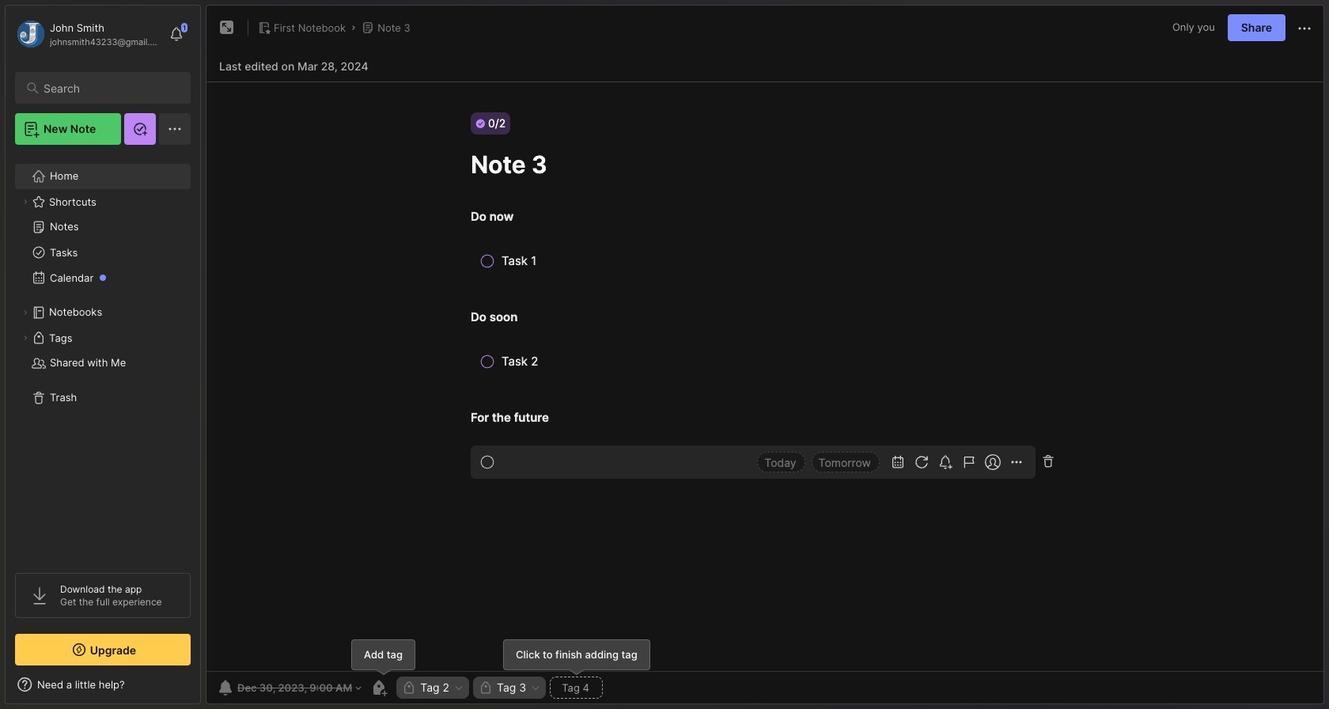 Task type: describe. For each thing, give the bounding box(es) containing it.
Add tag field
[[561, 681, 593, 695]]

More actions field
[[1296, 18, 1315, 38]]

Note Editor text field
[[207, 82, 1324, 671]]

expand note image
[[218, 18, 237, 37]]

Tag 3 Tag actions field
[[527, 682, 542, 693]]

add tag image
[[370, 678, 389, 697]]

note window element
[[206, 5, 1325, 708]]

Tag 2 Tag actions field
[[450, 682, 465, 693]]

WHAT'S NEW field
[[6, 672, 200, 697]]

more actions image
[[1296, 19, 1315, 38]]

Account field
[[15, 18, 161, 50]]



Task type: vqa. For each thing, say whether or not it's contained in the screenshot.
search field on the top of the page inside the Main element
yes



Task type: locate. For each thing, give the bounding box(es) containing it.
none search field inside 'main' element
[[44, 78, 177, 97]]

expand notebooks image
[[21, 308, 30, 317]]

expand tags image
[[21, 333, 30, 343]]

tree
[[6, 154, 200, 559]]

None search field
[[44, 78, 177, 97]]

main element
[[0, 0, 206, 709]]

Edit reminder field
[[215, 677, 363, 699]]

tree inside 'main' element
[[6, 154, 200, 559]]

click to collapse image
[[200, 680, 212, 699]]

Search text field
[[44, 81, 177, 96]]

tooltip
[[351, 639, 416, 676]]



